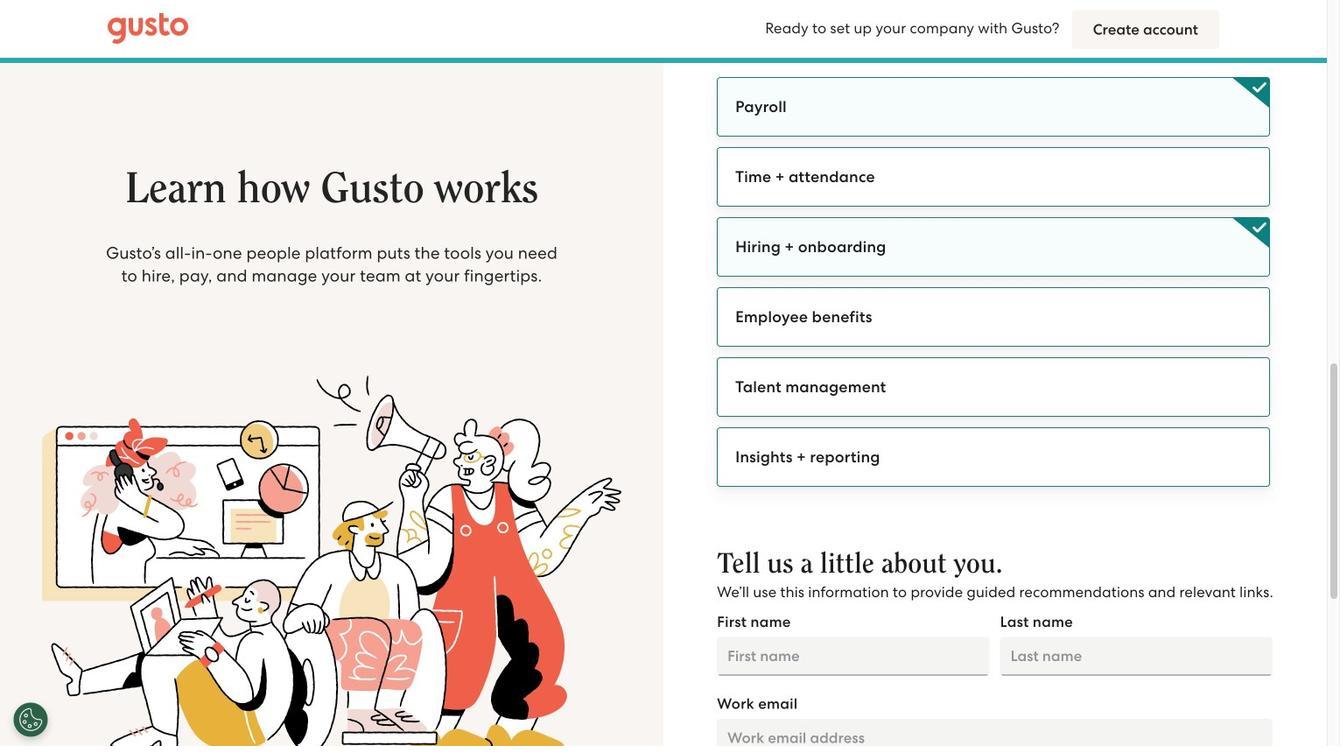 Task type: vqa. For each thing, say whether or not it's contained in the screenshot.
LAST NAME text box at bottom
yes



Task type: describe. For each thing, give the bounding box(es) containing it.
Work email address email field
[[717, 719, 1273, 746]]

Last name text field
[[1001, 637, 1273, 676]]

online payroll services, hr, and benefits | gusto image
[[108, 13, 188, 45]]



Task type: locate. For each thing, give the bounding box(es) containing it.
happy employers using hr operating systems image
[[0, 376, 664, 746]]

First name text field
[[717, 637, 990, 676]]



